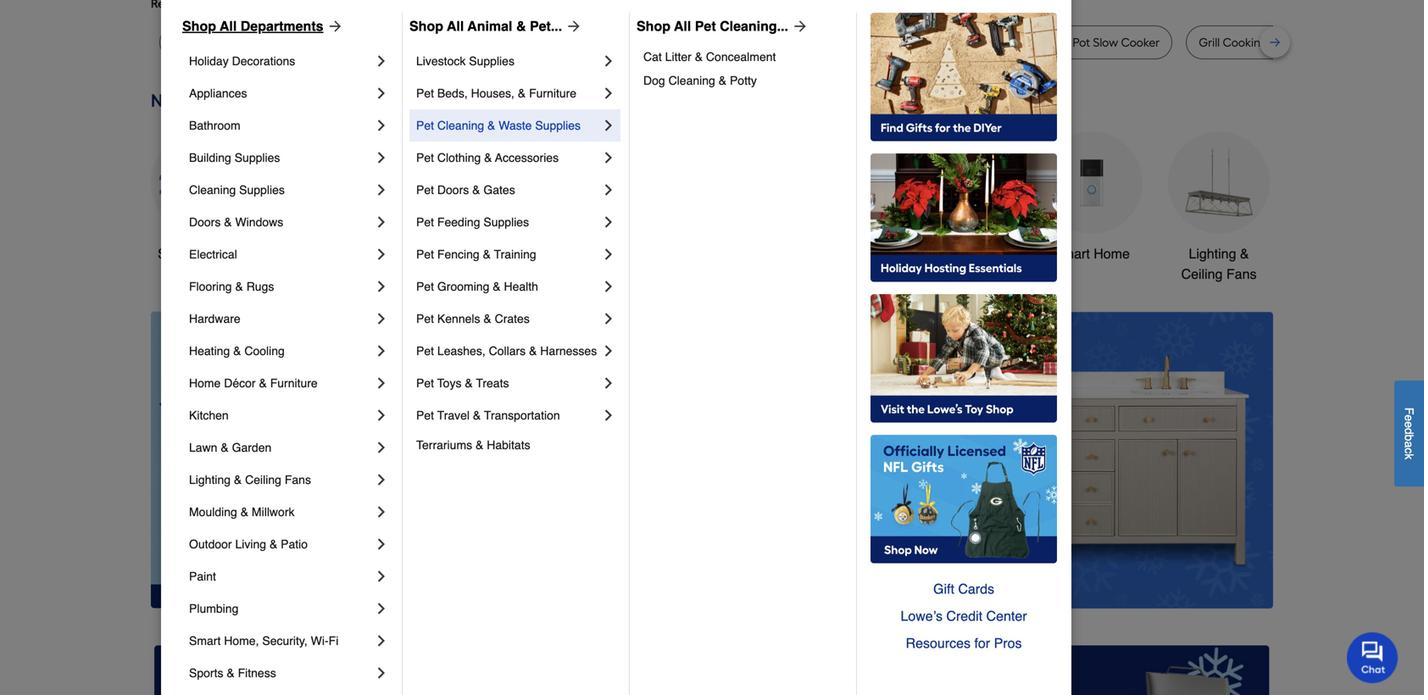 Task type: locate. For each thing, give the bounding box(es) containing it.
2 e from the top
[[1403, 421, 1416, 428]]

0 horizontal spatial outdoor
[[189, 538, 232, 551]]

doors & windows link
[[189, 206, 373, 238]]

dog
[[644, 74, 665, 87]]

all right shop at the left top of the page
[[193, 246, 207, 262]]

0 horizontal spatial shop
[[182, 18, 216, 34]]

pet for pet kennels & crates
[[416, 312, 434, 326]]

outdoor down moulding at the left
[[189, 538, 232, 551]]

livestock
[[416, 54, 466, 68]]

chevron right image for kitchen
[[373, 407, 390, 424]]

supplies for building supplies
[[235, 151, 280, 164]]

livestock supplies
[[416, 54, 515, 68]]

paint link
[[189, 560, 373, 593]]

pet left beds,
[[416, 86, 434, 100]]

2 crock from the left
[[1038, 35, 1070, 50]]

recommended searches for you heading
[[151, 0, 1273, 12]]

triple
[[369, 35, 398, 50]]

clothing
[[437, 151, 481, 164]]

0 horizontal spatial cooker
[[429, 35, 468, 50]]

0 vertical spatial furniture
[[529, 86, 577, 100]]

patio
[[281, 538, 308, 551]]

1 horizontal spatial cooking
[[1223, 35, 1268, 50]]

electrical
[[189, 248, 237, 261]]

arrow right image up crock pot cooking pot
[[788, 18, 809, 35]]

crock right instant pot
[[1038, 35, 1070, 50]]

1 horizontal spatial home
[[1094, 246, 1130, 262]]

shop all departments
[[182, 18, 323, 34]]

pet down livestock
[[416, 119, 434, 132]]

0 horizontal spatial cooking
[[837, 35, 883, 50]]

chevron right image
[[373, 53, 390, 70], [373, 85, 390, 102], [600, 85, 617, 102], [600, 149, 617, 166], [373, 181, 390, 198], [600, 181, 617, 198], [373, 278, 390, 295], [373, 310, 390, 327], [373, 375, 390, 392], [600, 375, 617, 392], [373, 536, 390, 553], [373, 600, 390, 617], [373, 633, 390, 649]]

all for pet
[[674, 18, 691, 34]]

0 vertical spatial smart
[[1054, 246, 1090, 262]]

fencing
[[437, 248, 480, 261]]

1 vertical spatial home
[[189, 376, 221, 390]]

shop for shop all animal & pet...
[[410, 18, 443, 34]]

0 horizontal spatial lighting & ceiling fans link
[[189, 464, 373, 496]]

all left animal
[[447, 18, 464, 34]]

3 shop from the left
[[637, 18, 671, 34]]

2 shop from the left
[[410, 18, 443, 34]]

furniture down heating & cooling link
[[270, 376, 318, 390]]

b
[[1403, 435, 1416, 441]]

officially licensed n f l gifts. shop now. image
[[871, 435, 1057, 564]]

pot for crock pot slow cooker
[[1073, 35, 1090, 50]]

tools down 'feeding'
[[440, 246, 472, 262]]

pet grooming & health link
[[416, 270, 600, 303]]

chevron right image for pet toys & treats
[[600, 375, 617, 392]]

1 crock from the left
[[783, 35, 814, 50]]

all up holiday decorations
[[220, 18, 237, 34]]

tools up equipment
[[842, 246, 873, 262]]

pet left 'clothing' at the top left of page
[[416, 151, 434, 164]]

supplies up cleaning supplies
[[235, 151, 280, 164]]

feeding
[[437, 215, 480, 229]]

2 tools from the left
[[842, 246, 873, 262]]

1 vertical spatial fans
[[285, 473, 311, 487]]

decorations for christmas
[[547, 266, 620, 282]]

equipment
[[805, 266, 870, 282]]

holiday decorations link
[[189, 45, 373, 77]]

outdoor up equipment
[[789, 246, 838, 262]]

supplies up the windows
[[239, 183, 285, 197]]

d
[[1403, 428, 1416, 435]]

chevron right image
[[600, 53, 617, 70], [373, 117, 390, 134], [600, 117, 617, 134], [373, 149, 390, 166], [373, 214, 390, 231], [600, 214, 617, 231], [373, 246, 390, 263], [600, 246, 617, 263], [600, 278, 617, 295], [600, 310, 617, 327], [373, 343, 390, 359], [600, 343, 617, 359], [373, 407, 390, 424], [600, 407, 617, 424], [373, 439, 390, 456], [373, 471, 390, 488], [373, 504, 390, 521], [373, 568, 390, 585], [373, 665, 390, 682]]

get up to 2 free select tools or batteries when you buy 1 with select purchases. image
[[154, 645, 508, 695]]

supplies inside "link"
[[235, 151, 280, 164]]

cleaning supplies
[[189, 183, 285, 197]]

&
[[516, 18, 526, 34], [1305, 35, 1313, 50], [695, 50, 703, 64], [719, 74, 727, 87], [518, 86, 526, 100], [488, 119, 495, 132], [484, 151, 492, 164], [472, 183, 480, 197], [224, 215, 232, 229], [877, 246, 886, 262], [1240, 246, 1249, 262], [483, 248, 491, 261], [235, 280, 243, 293], [493, 280, 501, 293], [484, 312, 492, 326], [233, 344, 241, 358], [529, 344, 537, 358], [259, 376, 267, 390], [465, 376, 473, 390], [473, 409, 481, 422], [476, 438, 484, 452], [221, 441, 229, 454], [234, 473, 242, 487], [241, 505, 248, 519], [270, 538, 277, 551], [227, 666, 235, 680]]

0 horizontal spatial bathroom
[[189, 119, 241, 132]]

rack
[[1369, 35, 1396, 50]]

1 vertical spatial cleaning
[[437, 119, 484, 132]]

ceiling inside lighting & ceiling fans
[[1182, 266, 1223, 282]]

chevron right image for pet fencing & training
[[600, 246, 617, 263]]

0 horizontal spatial furniture
[[270, 376, 318, 390]]

chat invite button image
[[1347, 632, 1399, 683]]

chevron right image for pet kennels & crates
[[600, 310, 617, 327]]

1 tools from the left
[[440, 246, 472, 262]]

outdoor
[[789, 246, 838, 262], [189, 538, 232, 551]]

doors & windows
[[189, 215, 283, 229]]

shop for shop all pet cleaning...
[[637, 18, 671, 34]]

cleaning for pet
[[437, 119, 484, 132]]

2 cooking from the left
[[1223, 35, 1268, 50]]

chevron right image for heating & cooling
[[373, 343, 390, 359]]

chevron right image for electrical
[[373, 246, 390, 263]]

1 pot from the left
[[817, 35, 835, 50]]

e up "d"
[[1403, 415, 1416, 421]]

pet...
[[530, 18, 562, 34]]

pet down recommended searches for you 'heading'
[[695, 18, 716, 34]]

ceiling
[[1182, 266, 1223, 282], [245, 473, 281, 487]]

chevron right image for pet beds, houses, & furniture
[[600, 85, 617, 102]]

arrow right image inside shop all pet cleaning... link
[[788, 18, 809, 35]]

lowe's
[[901, 608, 943, 624]]

cleaning down litter
[[669, 74, 715, 87]]

0 horizontal spatial slow
[[401, 35, 426, 50]]

pet left toys
[[416, 376, 434, 390]]

supplies up houses,
[[469, 54, 515, 68]]

1 vertical spatial furniture
[[270, 376, 318, 390]]

holiday decorations
[[189, 54, 295, 68]]

2 horizontal spatial shop
[[637, 18, 671, 34]]

chevron right image for smart home, security, wi-fi
[[373, 633, 390, 649]]

crock down cleaning...
[[783, 35, 814, 50]]

cooker
[[429, 35, 468, 50], [1121, 35, 1160, 50]]

decorations down christmas
[[547, 266, 620, 282]]

terrariums
[[416, 438, 472, 452]]

1 vertical spatial decorations
[[547, 266, 620, 282]]

cleaning down building at the top left of the page
[[189, 183, 236, 197]]

1 horizontal spatial lighting
[[1189, 246, 1237, 262]]

2 arrow right image from the left
[[788, 18, 809, 35]]

security,
[[262, 634, 308, 648]]

1 horizontal spatial cooker
[[1121, 35, 1160, 50]]

resources for pros link
[[871, 630, 1057, 657]]

a
[[1403, 441, 1416, 448]]

1 horizontal spatial fans
[[1227, 266, 1257, 282]]

0 horizontal spatial lighting
[[189, 473, 231, 487]]

sports & fitness
[[189, 666, 276, 680]]

shop
[[182, 18, 216, 34], [410, 18, 443, 34], [637, 18, 671, 34]]

0 vertical spatial outdoor
[[789, 246, 838, 262]]

1 horizontal spatial furniture
[[529, 86, 577, 100]]

1 arrow right image from the left
[[323, 18, 344, 35]]

0 vertical spatial arrow right image
[[562, 18, 583, 35]]

0 horizontal spatial doors
[[189, 215, 221, 229]]

1 vertical spatial bathroom
[[935, 246, 994, 262]]

0 horizontal spatial home
[[189, 376, 221, 390]]

0 vertical spatial lighting & ceiling fans
[[1182, 246, 1257, 282]]

pet feeding supplies
[[416, 215, 529, 229]]

chevron right image for plumbing
[[373, 600, 390, 617]]

kitchen
[[189, 409, 229, 422]]

chevron right image for moulding & millwork
[[373, 504, 390, 521]]

e up b
[[1403, 421, 1416, 428]]

shop these last-minute gifts. $99 or less. quantities are limited and won't last. image
[[151, 312, 425, 608]]

furniture
[[529, 86, 577, 100], [270, 376, 318, 390]]

0 vertical spatial bathroom
[[189, 119, 241, 132]]

christmas
[[553, 246, 614, 262]]

0 vertical spatial ceiling
[[1182, 266, 1223, 282]]

1 shop from the left
[[182, 18, 216, 34]]

1 vertical spatial outdoor
[[189, 538, 232, 551]]

2 horizontal spatial cleaning
[[669, 74, 715, 87]]

lighting & ceiling fans link
[[1168, 132, 1270, 284], [189, 464, 373, 496]]

doors up 'feeding'
[[437, 183, 469, 197]]

1 horizontal spatial arrow right image
[[788, 18, 809, 35]]

outdoor inside outdoor tools & equipment
[[789, 246, 838, 262]]

smart for smart home
[[1054, 246, 1090, 262]]

cooling
[[244, 344, 285, 358]]

cleaning...
[[720, 18, 788, 34]]

all for animal
[[447, 18, 464, 34]]

chevron right image for pet cleaning & waste supplies
[[600, 117, 617, 134]]

lighting
[[1189, 246, 1237, 262], [189, 473, 231, 487]]

lawn & garden
[[189, 441, 272, 454]]

pet left "fencing" at the top of page
[[416, 248, 434, 261]]

e
[[1403, 415, 1416, 421], [1403, 421, 1416, 428]]

pet travel & transportation link
[[416, 399, 600, 432]]

0 vertical spatial doors
[[437, 183, 469, 197]]

pet cleaning & waste supplies
[[416, 119, 581, 132]]

pet for pet fencing & training
[[416, 248, 434, 261]]

1 horizontal spatial outdoor
[[789, 246, 838, 262]]

crock pot slow cooker
[[1038, 35, 1160, 50]]

litter
[[665, 50, 692, 64]]

shop all deals
[[158, 246, 246, 262]]

shop up holiday
[[182, 18, 216, 34]]

shop all pet cleaning... link
[[637, 16, 809, 36]]

1 horizontal spatial lighting & ceiling fans
[[1182, 246, 1257, 282]]

pet left grooming
[[416, 280, 434, 293]]

decorations down shop all departments link
[[232, 54, 295, 68]]

pet left leashes,
[[416, 344, 434, 358]]

pot for crock pot cooking pot
[[817, 35, 835, 50]]

1 vertical spatial arrow right image
[[1242, 460, 1259, 477]]

1 horizontal spatial doors
[[437, 183, 469, 197]]

0 horizontal spatial decorations
[[232, 54, 295, 68]]

building supplies link
[[189, 142, 373, 174]]

arrow right image for shop all pet cleaning...
[[788, 18, 809, 35]]

pet for pet clothing & accessories
[[416, 151, 434, 164]]

outdoor for outdoor living & patio
[[189, 538, 232, 551]]

outdoor for outdoor tools & equipment
[[789, 246, 838, 262]]

1 horizontal spatial slow
[[1093, 35, 1118, 50]]

outdoor tools & equipment link
[[787, 132, 889, 284]]

terrariums & habitats link
[[416, 432, 617, 459]]

bathroom
[[189, 119, 241, 132], [935, 246, 994, 262]]

outdoor inside outdoor living & patio link
[[189, 538, 232, 551]]

cleaning up 'clothing' at the top left of page
[[437, 119, 484, 132]]

home décor & furniture
[[189, 376, 318, 390]]

furniture up waste
[[529, 86, 577, 100]]

instant
[[942, 35, 979, 50]]

all for deals
[[193, 246, 207, 262]]

chevron right image for lighting & ceiling fans
[[373, 471, 390, 488]]

moulding & millwork
[[189, 505, 295, 519]]

supplies
[[469, 54, 515, 68], [535, 119, 581, 132], [235, 151, 280, 164], [239, 183, 285, 197], [484, 215, 529, 229]]

holiday hosting essentials. image
[[871, 153, 1057, 282]]

livestock supplies link
[[416, 45, 600, 77]]

crates
[[495, 312, 530, 326]]

0 horizontal spatial arrow right image
[[323, 18, 344, 35]]

shop all deals link
[[151, 132, 253, 264]]

1 horizontal spatial crock
[[1038, 35, 1070, 50]]

fitness
[[238, 666, 276, 680]]

fi
[[329, 634, 339, 648]]

1 horizontal spatial bathroom
[[935, 246, 994, 262]]

cooker left grill
[[1121, 35, 1160, 50]]

0 horizontal spatial cleaning
[[189, 183, 236, 197]]

lowe's credit center link
[[871, 603, 1057, 630]]

lighting inside lighting & ceiling fans
[[1189, 246, 1237, 262]]

1 horizontal spatial smart
[[1054, 246, 1090, 262]]

shop up triple slow cooker
[[410, 18, 443, 34]]

4 pot from the left
[[1073, 35, 1090, 50]]

all
[[220, 18, 237, 34], [447, 18, 464, 34], [674, 18, 691, 34], [193, 246, 207, 262]]

pet leashes, collars & harnesses
[[416, 344, 597, 358]]

arrow right image inside shop all departments link
[[323, 18, 344, 35]]

1 vertical spatial lighting & ceiling fans
[[189, 473, 311, 487]]

doors up 'shop all deals'
[[189, 215, 221, 229]]

supplies right waste
[[535, 119, 581, 132]]

supplies for cleaning supplies
[[239, 183, 285, 197]]

0 vertical spatial lighting & ceiling fans link
[[1168, 132, 1270, 284]]

chevron right image for pet grooming & health
[[600, 278, 617, 295]]

lawn
[[189, 441, 217, 454]]

cooker up livestock
[[429, 35, 468, 50]]

1 horizontal spatial shop
[[410, 18, 443, 34]]

lighting & ceiling fans
[[1182, 246, 1257, 282], [189, 473, 311, 487]]

collars
[[489, 344, 526, 358]]

arrow right image
[[562, 18, 583, 35], [1242, 460, 1259, 477]]

0 horizontal spatial bathroom link
[[189, 109, 373, 142]]

supplies for livestock supplies
[[469, 54, 515, 68]]

millwork
[[252, 505, 295, 519]]

outdoor living & patio
[[189, 538, 308, 551]]

pet for pet grooming & health
[[416, 280, 434, 293]]

pet left 'feeding'
[[416, 215, 434, 229]]

pet left 'kennels'
[[416, 312, 434, 326]]

0 horizontal spatial tools
[[440, 246, 472, 262]]

0 horizontal spatial arrow right image
[[562, 18, 583, 35]]

decorations inside christmas decorations link
[[547, 266, 620, 282]]

0 vertical spatial fans
[[1227, 266, 1257, 282]]

tools
[[440, 246, 472, 262], [842, 246, 873, 262]]

chevron right image for outdoor living & patio
[[373, 536, 390, 553]]

pet for pet travel & transportation
[[416, 409, 434, 422]]

1 horizontal spatial tools
[[842, 246, 873, 262]]

shop up cat
[[637, 18, 671, 34]]

chevron right image for pet leashes, collars & harnesses
[[600, 343, 617, 359]]

instant pot
[[942, 35, 999, 50]]

shop
[[158, 246, 189, 262]]

arrow right image
[[323, 18, 344, 35], [788, 18, 809, 35]]

pet left travel
[[416, 409, 434, 422]]

1 vertical spatial lighting
[[189, 473, 231, 487]]

grill cooking grate & warming rack
[[1199, 35, 1396, 50]]

& inside "link"
[[241, 505, 248, 519]]

terrariums & habitats
[[416, 438, 530, 452]]

scroll to item #2 image
[[817, 578, 858, 584]]

chevron right image for pet feeding supplies
[[600, 214, 617, 231]]

pet for pet feeding supplies
[[416, 215, 434, 229]]

0 horizontal spatial smart
[[189, 634, 221, 648]]

0 horizontal spatial lighting & ceiling fans
[[189, 473, 311, 487]]

1 horizontal spatial decorations
[[547, 266, 620, 282]]

decorations inside holiday decorations link
[[232, 54, 295, 68]]

0 vertical spatial cleaning
[[669, 74, 715, 87]]

3 pot from the left
[[982, 35, 999, 50]]

0 vertical spatial lighting
[[1189, 246, 1237, 262]]

1 horizontal spatial cleaning
[[437, 119, 484, 132]]

1 vertical spatial ceiling
[[245, 473, 281, 487]]

0 vertical spatial decorations
[[232, 54, 295, 68]]

pet up pet feeding supplies
[[416, 183, 434, 197]]

1 horizontal spatial ceiling
[[1182, 266, 1223, 282]]

arrow right image up holiday decorations link
[[323, 18, 344, 35]]

1 vertical spatial smart
[[189, 634, 221, 648]]

wi-
[[311, 634, 329, 648]]

pet for pet leashes, collars & harnesses
[[416, 344, 434, 358]]

fans inside lighting & ceiling fans
[[1227, 266, 1257, 282]]

all up litter
[[674, 18, 691, 34]]

0 horizontal spatial crock
[[783, 35, 814, 50]]

concealment
[[706, 50, 776, 64]]

pot for instant pot
[[982, 35, 999, 50]]

smart for smart home, security, wi-fi
[[189, 634, 221, 648]]

cat
[[644, 50, 662, 64]]

chevron right image for pet doors & gates
[[600, 181, 617, 198]]

chevron right image for bathroom
[[373, 117, 390, 134]]



Task type: vqa. For each thing, say whether or not it's contained in the screenshot.
Cards
yes



Task type: describe. For each thing, give the bounding box(es) containing it.
cat litter & concealment link
[[644, 45, 844, 69]]

chevron right image for building supplies
[[373, 149, 390, 166]]

up to 30 percent off select grills and accessories. image
[[916, 645, 1270, 695]]

countertop
[[569, 35, 631, 50]]

0 horizontal spatial fans
[[285, 473, 311, 487]]

1 vertical spatial doors
[[189, 215, 221, 229]]

gift
[[933, 581, 955, 597]]

home décor & furniture link
[[189, 367, 373, 399]]

crock for crock pot cooking pot
[[783, 35, 814, 50]]

shop all pet cleaning...
[[637, 18, 788, 34]]

outdoor living & patio link
[[189, 528, 373, 560]]

pet leashes, collars & harnesses link
[[416, 335, 600, 367]]

shop all animal & pet...
[[410, 18, 562, 34]]

cleaning for dog
[[669, 74, 715, 87]]

electrical link
[[189, 238, 373, 270]]

chevron right image for appliances
[[373, 85, 390, 102]]

all for departments
[[220, 18, 237, 34]]

hardware link
[[189, 303, 373, 335]]

find gifts for the diyer. image
[[871, 13, 1057, 142]]

scroll to item #5 element
[[939, 576, 983, 586]]

tools inside outdoor tools & equipment
[[842, 246, 873, 262]]

holiday
[[189, 54, 229, 68]]

supplies down 'pet doors & gates' link
[[484, 215, 529, 229]]

houses,
[[471, 86, 515, 100]]

warming
[[1316, 35, 1366, 50]]

dog cleaning & potty link
[[644, 69, 844, 92]]

transportation
[[484, 409, 560, 422]]

2 slow from the left
[[1093, 35, 1118, 50]]

1 horizontal spatial lighting & ceiling fans link
[[1168, 132, 1270, 284]]

habitats
[[487, 438, 530, 452]]

2 pot from the left
[[886, 35, 903, 50]]

dog cleaning & potty
[[644, 74, 757, 87]]

c
[[1403, 448, 1416, 454]]

sports & fitness link
[[189, 657, 373, 689]]

living
[[235, 538, 266, 551]]

credit
[[947, 608, 983, 624]]

1 slow from the left
[[401, 35, 426, 50]]

chevron right image for pet clothing & accessories
[[600, 149, 617, 166]]

garden
[[232, 441, 272, 454]]

lawn & garden link
[[189, 432, 373, 464]]

lowe's credit center
[[901, 608, 1027, 624]]

up to 35 percent off select small appliances. image
[[535, 645, 889, 695]]

leashes,
[[437, 344, 486, 358]]

deals
[[211, 246, 246, 262]]

grooming
[[437, 280, 490, 293]]

travel
[[437, 409, 470, 422]]

2 cooker from the left
[[1121, 35, 1160, 50]]

chevron right image for home décor & furniture
[[373, 375, 390, 392]]

departments
[[241, 18, 323, 34]]

chevron right image for livestock supplies
[[600, 53, 617, 70]]

home,
[[224, 634, 259, 648]]

decorations for holiday
[[232, 54, 295, 68]]

pet for pet doors & gates
[[416, 183, 434, 197]]

chevron right image for lawn & garden
[[373, 439, 390, 456]]

pet doors & gates link
[[416, 174, 600, 206]]

0 vertical spatial home
[[1094, 246, 1130, 262]]

pet kennels & crates link
[[416, 303, 600, 335]]

chevron right image for pet travel & transportation
[[600, 407, 617, 424]]

cleaning supplies link
[[189, 174, 373, 206]]

harnesses
[[540, 344, 597, 358]]

& inside outdoor tools & equipment
[[877, 246, 886, 262]]

pet doors & gates
[[416, 183, 515, 197]]

hardware
[[189, 312, 241, 326]]

gift cards link
[[871, 576, 1057, 603]]

décor
[[224, 376, 256, 390]]

rugs
[[246, 280, 274, 293]]

chevron right image for holiday decorations
[[373, 53, 390, 70]]

heating & cooling
[[189, 344, 285, 358]]

pet beds, houses, & furniture link
[[416, 77, 600, 109]]

1 cooker from the left
[[429, 35, 468, 50]]

chevron right image for cleaning supplies
[[373, 181, 390, 198]]

kitchen link
[[189, 399, 373, 432]]

& inside lighting & ceiling fans
[[1240, 246, 1249, 262]]

shop for shop all departments
[[182, 18, 216, 34]]

crock for crock pot slow cooker
[[1038, 35, 1070, 50]]

1 cooking from the left
[[837, 35, 883, 50]]

plumbing
[[189, 602, 239, 616]]

up to 40 percent off select vanities. plus get free local delivery on select vanities. image
[[452, 312, 1273, 609]]

smart home, security, wi-fi
[[189, 634, 339, 648]]

chevron right image for doors & windows
[[373, 214, 390, 231]]

pet clothing & accessories link
[[416, 142, 600, 174]]

chevron right image for flooring & rugs
[[373, 278, 390, 295]]

1 horizontal spatial arrow right image
[[1242, 460, 1259, 477]]

tools link
[[405, 132, 507, 264]]

pet toys & treats link
[[416, 367, 600, 399]]

health
[[504, 280, 538, 293]]

new deals every day during 25 days of deals image
[[151, 86, 1273, 115]]

1 e from the top
[[1403, 415, 1416, 421]]

moulding & millwork link
[[189, 496, 373, 528]]

animal
[[468, 18, 513, 34]]

appliances
[[189, 86, 247, 100]]

beds,
[[437, 86, 468, 100]]

resources for pros
[[906, 635, 1022, 651]]

chevron right image for sports & fitness
[[373, 665, 390, 682]]

f e e d b a c k button
[[1395, 381, 1424, 487]]

scroll to item #4 image
[[898, 578, 939, 584]]

pet for pet toys & treats
[[416, 376, 434, 390]]

crock pot cooking pot
[[783, 35, 903, 50]]

appliances link
[[189, 77, 373, 109]]

gates
[[484, 183, 515, 197]]

1 vertical spatial lighting & ceiling fans link
[[189, 464, 373, 496]]

christmas decorations link
[[532, 132, 634, 284]]

pet fencing & training link
[[416, 238, 600, 270]]

chevron right image for hardware
[[373, 310, 390, 327]]

center
[[987, 608, 1027, 624]]

1 horizontal spatial bathroom link
[[914, 132, 1016, 264]]

visit the lowe's toy shop. image
[[871, 294, 1057, 423]]

for
[[975, 635, 990, 651]]

paint
[[189, 570, 216, 583]]

training
[[494, 248, 536, 261]]

arrow right image inside shop all animal & pet... link
[[562, 18, 583, 35]]

potty
[[730, 74, 757, 87]]

2 vertical spatial cleaning
[[189, 183, 236, 197]]

pet toys & treats
[[416, 376, 509, 390]]

arrow right image for shop all departments
[[323, 18, 344, 35]]

kennels
[[437, 312, 480, 326]]

pet feeding supplies link
[[416, 206, 600, 238]]

chevron right image for paint
[[373, 568, 390, 585]]

pet for pet beds, houses, & furniture
[[416, 86, 434, 100]]

moulding
[[189, 505, 237, 519]]

grill
[[1199, 35, 1220, 50]]

pet for pet cleaning & waste supplies
[[416, 119, 434, 132]]

pet kennels & crates
[[416, 312, 530, 326]]

pet grooming & health
[[416, 280, 538, 293]]

outdoor tools & equipment
[[789, 246, 886, 282]]

microwave
[[507, 35, 566, 50]]

0 horizontal spatial ceiling
[[245, 473, 281, 487]]



